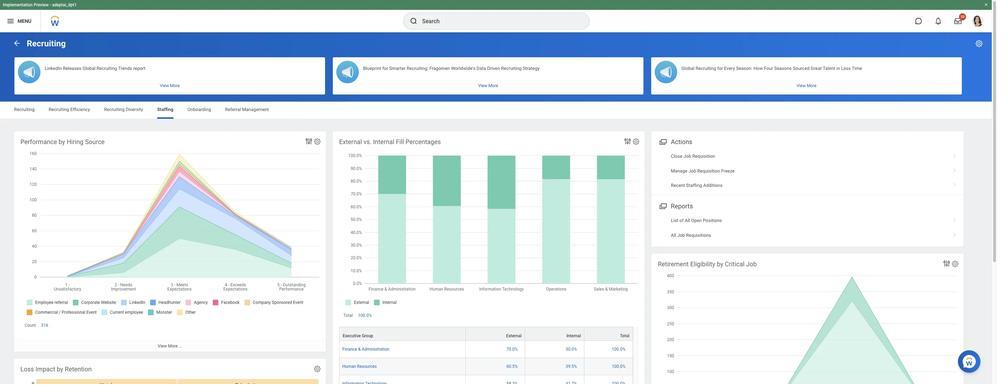 Task type: locate. For each thing, give the bounding box(es) containing it.
blueprint
[[363, 66, 382, 71]]

for
[[383, 66, 388, 71], [718, 66, 724, 71]]

job down of
[[678, 233, 686, 238]]

manage job requisition freeze link
[[652, 164, 964, 178]]

great
[[811, 66, 822, 71]]

1 vertical spatial total
[[621, 334, 630, 339]]

1 row from the top
[[339, 328, 633, 342]]

staffing right recent
[[687, 183, 703, 188]]

by right impact
[[57, 366, 63, 374]]

retirement eligibility by critical job element
[[652, 254, 964, 385]]

finance
[[343, 348, 357, 353]]

for left the every
[[718, 66, 724, 71]]

2 for from the left
[[718, 66, 724, 71]]

preview
[[34, 2, 49, 7]]

1 vertical spatial all
[[671, 233, 677, 238]]

configure and view chart data image left configure external vs. internal fill percentages icon
[[624, 137, 632, 146]]

reports
[[671, 203, 694, 210]]

positions
[[704, 218, 723, 224]]

list containing close job requisition
[[652, 149, 964, 193]]

fragomen
[[430, 66, 450, 71]]

33 button
[[951, 13, 967, 29]]

recent staffing additions link
[[652, 178, 964, 193]]

freeze
[[722, 168, 735, 174]]

report
[[133, 66, 146, 71]]

close environment banner image
[[985, 2, 989, 7]]

internal up 30.0% button at the right bottom
[[567, 334, 581, 339]]

worldwide's
[[451, 66, 476, 71]]

1 vertical spatial requisition
[[698, 168, 721, 174]]

1 vertical spatial staffing
[[687, 183, 703, 188]]

list containing list of all open positions
[[652, 214, 964, 243]]

job right close
[[684, 154, 692, 159]]

0 vertical spatial requisition
[[693, 154, 716, 159]]

1 vertical spatial 100.0%
[[612, 348, 626, 353]]

loss impact by retention element
[[14, 360, 326, 385]]

100.0% for 60.5%
[[612, 365, 626, 370]]

1 horizontal spatial total
[[621, 334, 630, 339]]

job for close
[[684, 154, 692, 159]]

close
[[671, 154, 683, 159]]

chevron right image for list of all open positions
[[951, 216, 960, 223]]

total
[[344, 314, 353, 319], [621, 334, 630, 339]]

1 vertical spatial by
[[717, 261, 724, 268]]

performance
[[20, 138, 57, 146]]

39.5%
[[566, 365, 577, 370]]

1 horizontal spatial configure and view chart data image
[[624, 137, 632, 146]]

efficiency
[[70, 107, 90, 112]]

0 horizontal spatial global
[[83, 66, 96, 71]]

tab list
[[7, 102, 986, 119]]

row down 70.0% on the right bottom
[[339, 359, 633, 376]]

1 chevron right image from the top
[[951, 151, 960, 158]]

1 list from the top
[[652, 149, 964, 193]]

manage
[[671, 168, 688, 174]]

external left vs.
[[339, 138, 362, 146]]

impact
[[36, 366, 55, 374]]

1 horizontal spatial global
[[682, 66, 695, 71]]

2 vertical spatial 100.0%
[[612, 365, 626, 370]]

1 for from the left
[[383, 66, 388, 71]]

3 chevron right image from the top
[[951, 216, 960, 223]]

staffing
[[157, 107, 173, 112], [687, 183, 703, 188]]

chevron right image
[[951, 166, 960, 173]]

referral
[[225, 107, 241, 112]]

2 global from the left
[[682, 66, 695, 71]]

1 horizontal spatial external
[[507, 334, 522, 339]]

manage job requisition freeze
[[671, 168, 735, 174]]

requisition up manage job requisition freeze in the right of the page
[[693, 154, 716, 159]]

internal right vs.
[[373, 138, 395, 146]]

0 horizontal spatial staffing
[[157, 107, 173, 112]]

configure and view chart data image for job
[[943, 260, 952, 268]]

configure and view chart data image left configure performance by hiring source image
[[305, 137, 313, 146]]

Search Workday  search field
[[423, 13, 575, 29]]

requisition up additions at the right of page
[[698, 168, 721, 174]]

316
[[41, 324, 48, 329]]

chevron right image
[[951, 151, 960, 158], [951, 181, 960, 188], [951, 216, 960, 223], [951, 231, 960, 238]]

1 vertical spatial 100.0% button
[[612, 347, 627, 353]]

100.0% button
[[358, 313, 373, 319], [612, 347, 627, 353], [612, 365, 627, 370]]

external inside popup button
[[507, 334, 522, 339]]

by left critical
[[717, 261, 724, 268]]

all right of
[[685, 218, 691, 224]]

how
[[754, 66, 763, 71]]

2 list from the top
[[652, 214, 964, 243]]

configure and view chart data image
[[305, 137, 313, 146], [624, 137, 632, 146], [943, 260, 952, 268]]

of
[[680, 218, 684, 224]]

1 horizontal spatial for
[[718, 66, 724, 71]]

2 vertical spatial 100.0% button
[[612, 365, 627, 370]]

chevron right image for recent staffing additions
[[951, 181, 960, 188]]

1 vertical spatial external
[[507, 334, 522, 339]]

job for manage
[[689, 168, 697, 174]]

0 vertical spatial staffing
[[157, 107, 173, 112]]

menu group image
[[658, 202, 668, 211]]

2 chevron right image from the top
[[951, 181, 960, 188]]

0 vertical spatial internal
[[373, 138, 395, 146]]

external vs. internal fill percentages
[[339, 138, 441, 146]]

executive group
[[343, 334, 374, 339]]

chevron right image inside 'all job requisitions' link
[[951, 231, 960, 238]]

100.0%
[[358, 314, 372, 319], [612, 348, 626, 353], [612, 365, 626, 370]]

for inside blueprint for smarter recruiting: fragomen worldwide's data driven recruiting strategy button
[[383, 66, 388, 71]]

retirement eligibility by critical job
[[658, 261, 757, 268]]

2 row from the top
[[339, 342, 633, 359]]

recruiting efficiency
[[49, 107, 90, 112]]

diversity
[[126, 107, 143, 112]]

row containing executive group
[[339, 328, 633, 342]]

configure and view chart data image left configure retirement eligibility by critical job icon
[[943, 260, 952, 268]]

implementation
[[3, 2, 33, 7]]

2 horizontal spatial configure and view chart data image
[[943, 260, 952, 268]]

all down list
[[671, 233, 677, 238]]

recruiting:
[[407, 66, 429, 71]]

implementation preview -   adeptai_dpt1
[[3, 2, 77, 7]]

1 horizontal spatial all
[[685, 218, 691, 224]]

time
[[853, 66, 863, 71]]

2 vertical spatial by
[[57, 366, 63, 374]]

0 horizontal spatial for
[[383, 66, 388, 71]]

chevron right image for all job requisitions
[[951, 231, 960, 238]]

0 horizontal spatial internal
[[373, 138, 395, 146]]

1 horizontal spatial internal
[[567, 334, 581, 339]]

adeptai_dpt1
[[52, 2, 77, 7]]

1 vertical spatial internal
[[567, 334, 581, 339]]

requisition for close job requisition
[[693, 154, 716, 159]]

global
[[83, 66, 96, 71], [682, 66, 695, 71]]

row down 60.5%
[[339, 376, 633, 385]]

chevron right image inside recent staffing additions link
[[951, 181, 960, 188]]

0 horizontal spatial external
[[339, 138, 362, 146]]

row down external popup button
[[339, 342, 633, 359]]

&
[[358, 348, 361, 353]]

external button
[[466, 328, 525, 341]]

0 vertical spatial all
[[685, 218, 691, 224]]

3 row from the top
[[339, 359, 633, 376]]

tab list containing recruiting
[[7, 102, 986, 119]]

external for external
[[507, 334, 522, 339]]

all job requisitions
[[671, 233, 712, 238]]

for left the smarter on the top of page
[[383, 66, 388, 71]]

all
[[685, 218, 691, 224], [671, 233, 677, 238]]

4 chevron right image from the top
[[951, 231, 960, 238]]

0 horizontal spatial configure and view chart data image
[[305, 137, 313, 146]]

0 vertical spatial total
[[344, 314, 353, 319]]

external for external vs. internal fill percentages
[[339, 138, 362, 146]]

row up 70.0% on the right bottom
[[339, 328, 633, 342]]

recruiting
[[27, 39, 66, 49], [97, 66, 117, 71], [502, 66, 522, 71], [696, 66, 717, 71], [14, 107, 35, 112], [49, 107, 69, 112], [104, 107, 125, 112]]

recruiting inside linkedin releases global recruiting trends report button
[[97, 66, 117, 71]]

configure this page image
[[976, 39, 984, 48]]

1 vertical spatial list
[[652, 214, 964, 243]]

global inside linkedin releases global recruiting trends report button
[[83, 66, 96, 71]]

by left hiring
[[59, 138, 65, 146]]

staffing right diversity
[[157, 107, 173, 112]]

70.0% button
[[507, 347, 519, 353]]

executive group button
[[340, 328, 466, 341]]

more
[[168, 344, 178, 349]]

job right manage
[[689, 168, 697, 174]]

actions
[[671, 138, 693, 146]]

human resources
[[343, 365, 377, 370]]

configure retirement eligibility by critical job image
[[952, 261, 960, 268]]

0 horizontal spatial all
[[671, 233, 677, 238]]

1 global from the left
[[83, 66, 96, 71]]

0 horizontal spatial total
[[344, 314, 353, 319]]

0 vertical spatial external
[[339, 138, 362, 146]]

inbox large image
[[955, 18, 962, 25]]

all inside 'link'
[[685, 218, 691, 224]]

row
[[339, 328, 633, 342], [339, 342, 633, 359], [339, 359, 633, 376], [339, 376, 633, 385]]

tab list inside recruiting main content
[[7, 102, 986, 119]]

external
[[339, 138, 362, 146], [507, 334, 522, 339]]

1 horizontal spatial staffing
[[687, 183, 703, 188]]

season:
[[737, 66, 753, 71]]

by
[[59, 138, 65, 146], [717, 261, 724, 268], [57, 366, 63, 374]]

-
[[50, 2, 51, 7]]

chevron right image inside list of all open positions 'link'
[[951, 216, 960, 223]]

row containing human resources
[[339, 359, 633, 376]]

list
[[652, 149, 964, 193], [652, 214, 964, 243]]

recruiting inside blueprint for smarter recruiting: fragomen worldwide's data driven recruiting strategy button
[[502, 66, 522, 71]]

0 vertical spatial list
[[652, 149, 964, 193]]

external up 70.0% button
[[507, 334, 522, 339]]

chevron right image inside "close job requisition" link
[[951, 151, 960, 158]]

staffing inside tab list
[[157, 107, 173, 112]]

previous page image
[[13, 39, 21, 47]]



Task type: vqa. For each thing, say whether or not it's contained in the screenshot.
Include
no



Task type: describe. For each thing, give the bounding box(es) containing it.
100.0% button for 60.5%
[[612, 365, 627, 370]]

menu banner
[[0, 0, 993, 32]]

requisition for manage job requisition freeze
[[698, 168, 721, 174]]

justify image
[[6, 17, 15, 25]]

group
[[362, 334, 374, 339]]

0 vertical spatial 100.0% button
[[358, 313, 373, 319]]

linkedin releases global recruiting trends report button
[[14, 57, 325, 95]]

recruiting diversity
[[104, 107, 143, 112]]

finance & administration
[[343, 348, 390, 353]]

by for retirement eligibility by critical job
[[717, 261, 724, 268]]

human
[[343, 365, 356, 370]]

configure loss impact by retention image
[[314, 366, 321, 374]]

internal inside popup button
[[567, 334, 581, 339]]

60.5% button
[[507, 365, 519, 370]]

recruiting inside global recruiting for every season: how four seasons sourced great talent in less time button
[[696, 66, 717, 71]]

notifications large image
[[936, 18, 943, 25]]

administration
[[362, 348, 390, 353]]

total button
[[585, 328, 633, 341]]

resources
[[357, 365, 377, 370]]

recruiting main content
[[0, 32, 993, 385]]

view more ...
[[158, 344, 182, 349]]

trends
[[118, 66, 132, 71]]

job right critical
[[747, 261, 757, 268]]

configure and view chart data image inside performance by hiring source element
[[305, 137, 313, 146]]

strategy
[[523, 66, 540, 71]]

external vs. internal fill percentages element
[[333, 132, 645, 385]]

retention
[[65, 366, 92, 374]]

list of all open positions link
[[652, 214, 964, 228]]

profile logan mcneil image
[[973, 15, 984, 28]]

performance by hiring source
[[20, 138, 105, 146]]

4 row from the top
[[339, 376, 633, 385]]

view
[[158, 344, 167, 349]]

close job requisition link
[[652, 149, 964, 164]]

total inside total popup button
[[621, 334, 630, 339]]

100.0% button for 70.0%
[[612, 347, 627, 353]]

hiring
[[67, 138, 84, 146]]

every
[[725, 66, 736, 71]]

seasons
[[775, 66, 792, 71]]

316 button
[[41, 323, 49, 329]]

0 vertical spatial by
[[59, 138, 65, 146]]

list of all open positions
[[671, 218, 723, 224]]

management
[[242, 107, 269, 112]]

global recruiting for every season: how four seasons sourced great talent in less time
[[682, 66, 863, 71]]

30.0% button
[[566, 347, 579, 353]]

loss impact by retention
[[20, 366, 92, 374]]

onboarding
[[188, 107, 211, 112]]

less
[[842, 66, 852, 71]]

releases
[[63, 66, 81, 71]]

fill
[[396, 138, 404, 146]]

search image
[[410, 17, 418, 25]]

chevron right image for close job requisition
[[951, 151, 960, 158]]

global inside global recruiting for every season: how four seasons sourced great talent in less time button
[[682, 66, 695, 71]]

four
[[765, 66, 774, 71]]

39.5% button
[[566, 365, 579, 370]]

100.0% for 70.0%
[[612, 348, 626, 353]]

configure external vs. internal fill percentages image
[[633, 138, 640, 146]]

33
[[961, 15, 965, 19]]

blueprint for smarter recruiting: fragomen worldwide's data driven recruiting strategy
[[363, 66, 540, 71]]

menu
[[18, 18, 31, 24]]

view more ... link
[[14, 341, 326, 353]]

recent staffing additions
[[671, 183, 723, 188]]

referral management
[[225, 107, 269, 112]]

global recruiting for every season: how four seasons sourced great talent in less time button
[[652, 57, 963, 95]]

finance & administration link
[[343, 346, 390, 353]]

60.5%
[[507, 365, 518, 370]]

list for reports
[[652, 214, 964, 243]]

in
[[837, 66, 841, 71]]

vs.
[[364, 138, 372, 146]]

list for actions
[[652, 149, 964, 193]]

0 vertical spatial 100.0%
[[358, 314, 372, 319]]

percentages
[[406, 138, 441, 146]]

critical
[[725, 261, 745, 268]]

menu group image
[[658, 137, 668, 146]]

sourced
[[793, 66, 810, 71]]

...
[[179, 344, 182, 349]]

30.0%
[[566, 348, 577, 353]]

for inside global recruiting for every season: how four seasons sourced great talent in less time button
[[718, 66, 724, 71]]

recent
[[671, 183, 686, 188]]

staffing inside recent staffing additions link
[[687, 183, 703, 188]]

job for all
[[678, 233, 686, 238]]

retirement
[[658, 261, 689, 268]]

row containing finance & administration
[[339, 342, 633, 359]]

configure and view chart data image for percentages
[[624, 137, 632, 146]]

source
[[85, 138, 105, 146]]

eligibility
[[691, 261, 716, 268]]

count
[[25, 324, 36, 329]]

smarter
[[390, 66, 406, 71]]

linkedin releases global recruiting trends report
[[45, 66, 146, 71]]

blueprint for smarter recruiting: fragomen worldwide's data driven recruiting strategy button
[[333, 57, 644, 95]]

driven
[[488, 66, 500, 71]]

linkedin
[[45, 66, 62, 71]]

data
[[477, 66, 486, 71]]

performance by hiring source element
[[14, 132, 326, 353]]

close job requisition
[[671, 154, 716, 159]]

human resources link
[[343, 363, 377, 370]]

internal button
[[526, 328, 585, 341]]

loss
[[20, 366, 34, 374]]

requisitions
[[687, 233, 712, 238]]

executive
[[343, 334, 361, 339]]

all job requisitions link
[[652, 228, 964, 243]]

talent
[[823, 66, 836, 71]]

70.0%
[[507, 348, 518, 353]]

by for loss impact by retention
[[57, 366, 63, 374]]

configure performance by hiring source image
[[314, 138, 321, 146]]



